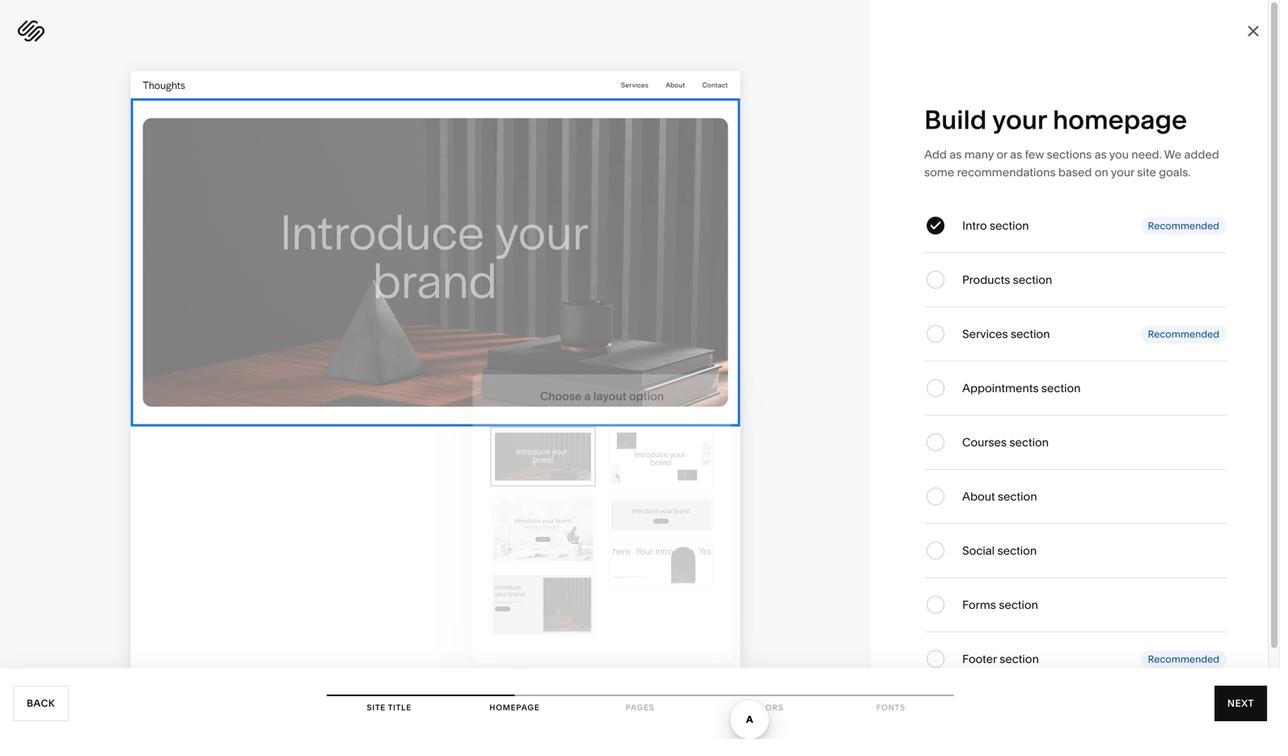 Task type: vqa. For each thing, say whether or not it's contained in the screenshot.
Site Title
yes



Task type: describe. For each thing, give the bounding box(es) containing it.
intro section with text and learn more button over image image
[[493, 496, 593, 559]]

need.
[[1132, 148, 1162, 161]]

3 as from the left
[[1095, 148, 1107, 161]]

1 as from the left
[[950, 148, 962, 161]]

about
[[963, 490, 996, 504]]

sections
[[1047, 148, 1092, 161]]

section for about section
[[998, 490, 1038, 504]]

intro
[[963, 219, 987, 233]]

social
[[963, 544, 995, 558]]

section for services section
[[1011, 327, 1051, 341]]

goals.
[[1160, 165, 1191, 179]]

social section
[[963, 544, 1037, 558]]

intro section with text and four images image
[[611, 427, 712, 485]]

your inside add as many or as few sections as you need. we added some recommendations based on your site goals.
[[1112, 165, 1135, 179]]

services section
[[963, 327, 1051, 341]]

products section
[[963, 273, 1053, 287]]

back button
[[13, 686, 69, 722]]

add as many or as few sections as you need. we added some recommendations based on your site goals.
[[925, 148, 1220, 179]]

products
[[963, 273, 1011, 287]]

2 as from the left
[[1011, 148, 1023, 161]]

a
[[585, 387, 591, 401]]

recommended for footer section
[[1148, 654, 1220, 665]]

courses
[[963, 436, 1007, 449]]

fonts
[[877, 703, 906, 713]]

recommendations
[[958, 165, 1056, 179]]

appointments
[[963, 381, 1039, 395]]

homepage
[[1053, 104, 1188, 136]]

many
[[965, 148, 994, 161]]

add
[[925, 148, 947, 161]]



Task type: locate. For each thing, give the bounding box(es) containing it.
layout
[[594, 387, 627, 401]]

about section
[[963, 490, 1038, 504]]

intro section with scrolling text and image image
[[611, 542, 712, 584]]

section right intro
[[990, 219, 1030, 233]]

section for social section
[[998, 544, 1037, 558]]

section for intro section
[[990, 219, 1030, 233]]

site
[[1138, 165, 1157, 179]]

added
[[1185, 148, 1220, 161]]

title
[[388, 703, 412, 713]]

back
[[27, 698, 55, 710]]

some
[[925, 165, 955, 179]]

0 horizontal spatial your
[[993, 104, 1047, 136]]

recommended for services section
[[1148, 328, 1220, 340]]

as up on
[[1095, 148, 1107, 161]]

section right appointments
[[1042, 381, 1081, 395]]

2 vertical spatial recommended
[[1148, 654, 1220, 665]]

section
[[990, 219, 1030, 233], [1013, 273, 1053, 287], [1011, 327, 1051, 341], [1042, 381, 1081, 395], [1010, 436, 1049, 449], [998, 490, 1038, 504], [998, 544, 1037, 558], [999, 598, 1039, 612], [1000, 653, 1040, 666]]

recommended for intro section
[[1148, 220, 1220, 232]]

on
[[1095, 165, 1109, 179]]

0 vertical spatial recommended
[[1148, 220, 1220, 232]]

section right products
[[1013, 273, 1053, 287]]

2 recommended from the top
[[1148, 328, 1220, 340]]

2 horizontal spatial as
[[1095, 148, 1107, 161]]

choose
[[540, 387, 582, 401]]

intro section with text over image image
[[493, 427, 593, 482]]

few
[[1026, 148, 1045, 161]]

section right about
[[998, 490, 1038, 504]]

as
[[950, 148, 962, 161], [1011, 148, 1023, 161], [1095, 148, 1107, 161]]

section right footer
[[1000, 653, 1040, 666]]

section right courses
[[1010, 436, 1049, 449]]

you
[[1110, 148, 1129, 161]]

based
[[1059, 165, 1093, 179]]

0 vertical spatial your
[[993, 104, 1047, 136]]

intro section
[[963, 219, 1030, 233]]

services
[[963, 327, 1009, 341]]

1 horizontal spatial as
[[1011, 148, 1023, 161]]

section for courses section
[[1010, 436, 1049, 449]]

or
[[997, 148, 1008, 161]]

recommended
[[1148, 220, 1220, 232], [1148, 328, 1220, 340], [1148, 654, 1220, 665]]

site title
[[367, 703, 412, 713]]

colors
[[748, 703, 784, 713]]

section right forms at the bottom of page
[[999, 598, 1039, 612]]

1 horizontal spatial your
[[1112, 165, 1135, 179]]

appointments section
[[963, 381, 1081, 395]]

1 recommended from the top
[[1148, 220, 1220, 232]]

intro section with text, learn more button, and image image
[[493, 573, 593, 632]]

section for appointments section
[[1042, 381, 1081, 395]]

build your homepage
[[925, 104, 1188, 136]]

forms
[[963, 598, 997, 612]]

intro section with text and learn more button image
[[611, 498, 712, 528]]

we
[[1165, 148, 1182, 161]]

as right add
[[950, 148, 962, 161]]

0 horizontal spatial as
[[950, 148, 962, 161]]

as right or
[[1011, 148, 1023, 161]]

section for footer section
[[1000, 653, 1040, 666]]

1 vertical spatial your
[[1112, 165, 1135, 179]]

1 vertical spatial recommended
[[1148, 328, 1220, 340]]

forms section
[[963, 598, 1039, 612]]

your down you
[[1112, 165, 1135, 179]]

section right social
[[998, 544, 1037, 558]]

site
[[367, 703, 386, 713]]

next
[[1228, 698, 1255, 710]]

3 recommended from the top
[[1148, 654, 1220, 665]]

section for products section
[[1013, 273, 1053, 287]]

your
[[993, 104, 1047, 136], [1112, 165, 1135, 179]]

courses section
[[963, 436, 1049, 449]]

section right services
[[1011, 327, 1051, 341]]

homepage
[[490, 703, 540, 713]]

your up few
[[993, 104, 1047, 136]]

next button
[[1215, 686, 1268, 722]]

footer
[[963, 653, 997, 666]]

section for forms section
[[999, 598, 1039, 612]]

choose a layout option
[[540, 387, 664, 401]]

build
[[925, 104, 987, 136]]

pages
[[626, 703, 655, 713]]

footer section
[[963, 653, 1040, 666]]

option
[[629, 387, 664, 401]]



